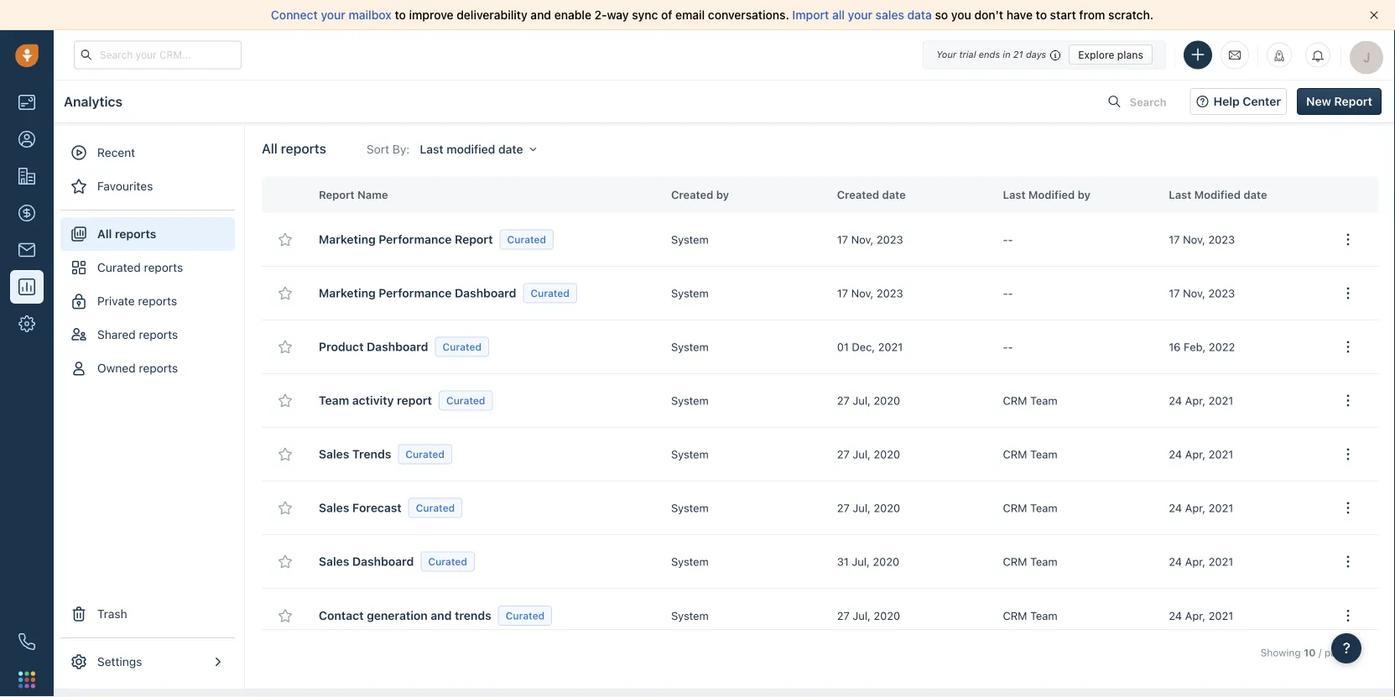 Task type: vqa. For each thing, say whether or not it's contained in the screenshot.
Meetings Image
no



Task type: locate. For each thing, give the bounding box(es) containing it.
all
[[832, 8, 845, 22]]

have
[[1007, 8, 1033, 22]]

scratch.
[[1108, 8, 1154, 22]]

close image
[[1370, 11, 1378, 19]]

your trial ends in 21 days
[[936, 49, 1046, 60]]

you
[[951, 8, 971, 22]]

to
[[395, 8, 406, 22], [1036, 8, 1047, 22]]

of
[[661, 8, 672, 22]]

import all your sales data link
[[792, 8, 935, 22]]

to right the mailbox
[[395, 8, 406, 22]]

from
[[1079, 8, 1105, 22]]

explore
[[1078, 49, 1115, 60]]

connect your mailbox to improve deliverability and enable 2-way sync of email conversations. import all your sales data so you don't have to start from scratch.
[[271, 8, 1154, 22]]

your
[[936, 49, 957, 60]]

connect
[[271, 8, 318, 22]]

1 horizontal spatial your
[[848, 8, 873, 22]]

your right all in the top right of the page
[[848, 8, 873, 22]]

2 your from the left
[[848, 8, 873, 22]]

2-
[[595, 8, 607, 22]]

0 horizontal spatial your
[[321, 8, 346, 22]]

ends
[[979, 49, 1000, 60]]

mailbox
[[349, 8, 392, 22]]

so
[[935, 8, 948, 22]]

in
[[1003, 49, 1011, 60]]

your
[[321, 8, 346, 22], [848, 8, 873, 22]]

what's new image
[[1274, 50, 1285, 62]]

to left start
[[1036, 8, 1047, 22]]

sync
[[632, 8, 658, 22]]

0 horizontal spatial to
[[395, 8, 406, 22]]

plans
[[1117, 49, 1144, 60]]

import
[[792, 8, 829, 22]]

deliverability
[[457, 8, 528, 22]]

1 horizontal spatial to
[[1036, 8, 1047, 22]]

and
[[531, 8, 551, 22]]

your left the mailbox
[[321, 8, 346, 22]]



Task type: describe. For each thing, give the bounding box(es) containing it.
trial
[[959, 49, 976, 60]]

phone image
[[18, 633, 35, 650]]

data
[[907, 8, 932, 22]]

explore plans
[[1078, 49, 1144, 60]]

1 to from the left
[[395, 8, 406, 22]]

improve
[[409, 8, 454, 22]]

email
[[675, 8, 705, 22]]

connect your mailbox link
[[271, 8, 395, 22]]

phone element
[[10, 625, 44, 659]]

days
[[1026, 49, 1046, 60]]

explore plans link
[[1069, 44, 1153, 65]]

way
[[607, 8, 629, 22]]

conversations.
[[708, 8, 789, 22]]

21
[[1013, 49, 1023, 60]]

1 your from the left
[[321, 8, 346, 22]]

sales
[[876, 8, 904, 22]]

Search your CRM... text field
[[74, 41, 242, 69]]

freshworks switcher image
[[18, 671, 35, 688]]

2 to from the left
[[1036, 8, 1047, 22]]

send email image
[[1229, 48, 1241, 62]]

don't
[[975, 8, 1004, 22]]

enable
[[554, 8, 592, 22]]

start
[[1050, 8, 1076, 22]]



